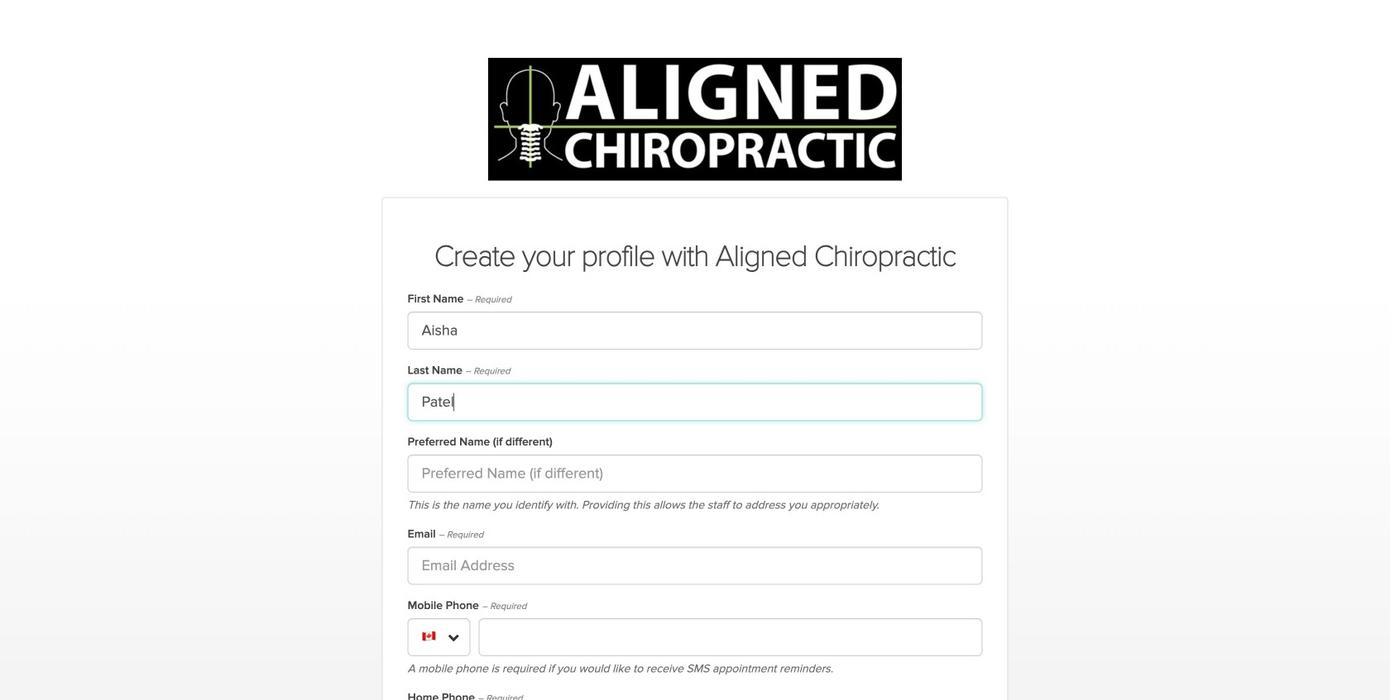 Task type: describe. For each thing, give the bounding box(es) containing it.
aligned chiropractic image
[[488, 58, 902, 181]]

Preferred Name (if different) text field
[[408, 455, 983, 493]]

Email Address email field
[[408, 547, 983, 585]]

First Name text field
[[408, 312, 983, 350]]



Task type: locate. For each thing, give the bounding box(es) containing it.
Last Name text field
[[408, 383, 983, 421]]

None telephone field
[[479, 619, 983, 657]]



Task type: vqa. For each thing, say whether or not it's contained in the screenshot.
option
no



